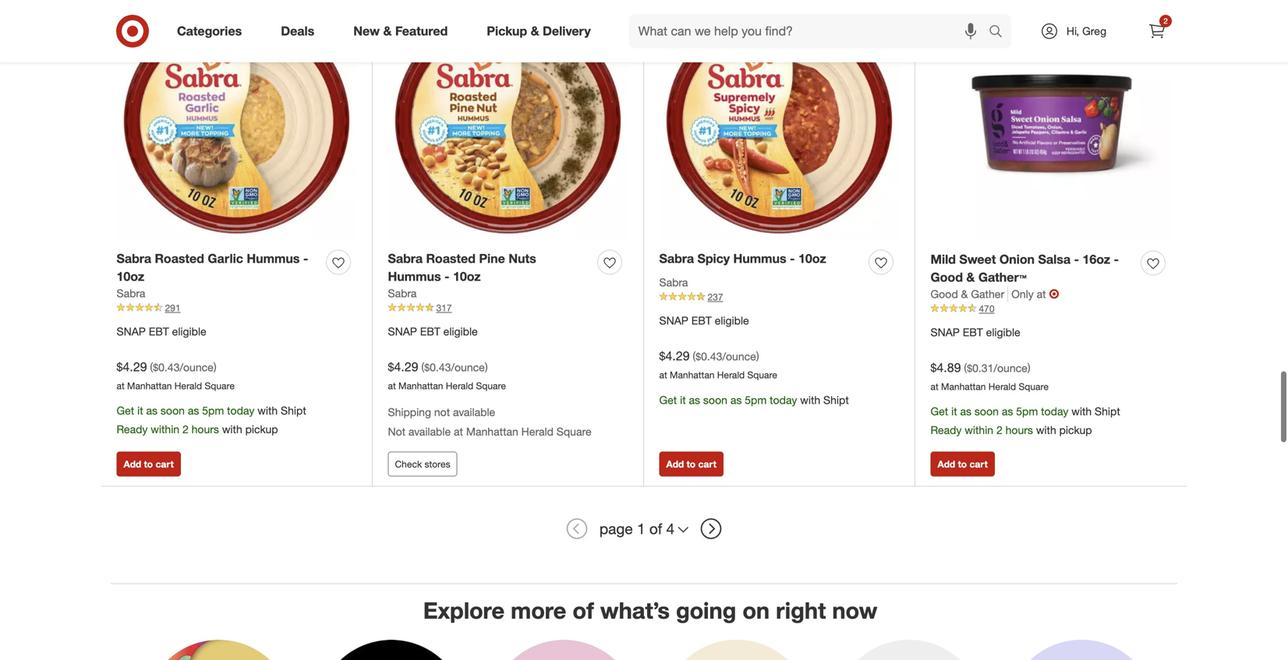 Task type: describe. For each thing, give the bounding box(es) containing it.
$0.31
[[967, 361, 994, 375]]

square for pine
[[476, 380, 506, 392]]

add to cart for sabra roasted garlic hummus - 10oz
[[124, 458, 174, 470]]

new
[[353, 23, 380, 39]]

1 horizontal spatial 5pm
[[745, 393, 767, 407]]

not
[[434, 406, 450, 419]]

delivery
[[543, 23, 591, 39]]

pine
[[479, 251, 505, 266]]

¬
[[1049, 286, 1059, 302]]

it for mild sweet onion salsa - 16oz - good & gather™
[[951, 405, 957, 418]]

manhattan for sabra spicy hummus - 10oz
[[670, 369, 715, 381]]

square for hummus
[[747, 369, 777, 381]]

sabra spicy hummus - 10oz
[[659, 251, 826, 266]]

$4.29 ( $0.43 /ounce ) at manhattan herald square for hummus
[[659, 349, 777, 381]]

sabra roasted pine nuts hummus - 10oz link
[[388, 250, 591, 286]]

What can we help you find? suggestions appear below search field
[[629, 14, 993, 48]]

at for sabra roasted garlic hummus - 10oz
[[117, 380, 125, 392]]

good & gather link
[[931, 286, 1008, 302]]

/ounce for garlic
[[180, 361, 214, 374]]

$4.29 ( $0.43 /ounce ) at manhattan herald square for garlic
[[117, 359, 235, 392]]

page
[[599, 520, 633, 538]]

ready for $4.29
[[117, 423, 148, 436]]

at inside "shipping not available not available at manhattan herald square"
[[454, 425, 463, 439]]

470 link
[[931, 302, 1171, 316]]

new & featured link
[[340, 14, 467, 48]]

stores
[[425, 458, 450, 470]]

sabra spicy hummus - 10oz link
[[659, 250, 826, 268]]

gather
[[971, 287, 1004, 301]]

hi,
[[1067, 24, 1079, 38]]

- inside sabra roasted pine nuts hummus - 10oz
[[444, 269, 450, 284]]

eligible for pine
[[443, 325, 478, 338]]

shipt for sabra roasted garlic hummus - 10oz
[[281, 404, 306, 418]]

greg
[[1082, 24, 1106, 38]]

mild sweet onion salsa - 16oz - good & gather™
[[931, 252, 1119, 285]]

not
[[388, 425, 405, 439]]

snap ebt eligible for sabra roasted garlic hummus - 10oz
[[117, 325, 206, 338]]

at for mild sweet onion salsa - 16oz - good & gather™
[[931, 381, 939, 392]]

& for delivery
[[531, 23, 539, 39]]

pickup for $4.89
[[1059, 423, 1092, 437]]

) for onion
[[1027, 361, 1030, 375]]

within for $4.29
[[151, 423, 179, 436]]

deals link
[[268, 14, 334, 48]]

ebt for mild sweet onion salsa - 16oz - good & gather™
[[963, 325, 983, 339]]

10oz inside sabra roasted pine nuts hummus - 10oz
[[453, 269, 481, 284]]

1 horizontal spatial today
[[770, 393, 797, 407]]

2 for mild sweet onion salsa - 16oz - good & gather™
[[996, 423, 1002, 437]]

eligible for hummus
[[715, 314, 749, 328]]

deals
[[281, 23, 314, 39]]

garlic
[[208, 251, 243, 266]]

cart for mild sweet onion salsa - 16oz - good & gather™
[[969, 458, 988, 470]]

& for gather
[[961, 287, 968, 301]]

within for $4.89
[[965, 423, 993, 437]]

291
[[165, 302, 181, 314]]

1 horizontal spatial soon
[[703, 393, 727, 407]]

cart for sabra spicy hummus - 10oz
[[698, 458, 716, 470]]

snap for sabra roasted garlic hummus - 10oz
[[117, 325, 146, 338]]

only
[[1011, 287, 1034, 301]]

sabra link for sabra roasted pine nuts hummus - 10oz
[[388, 286, 417, 301]]

$4.29 for sabra spicy hummus - 10oz
[[659, 349, 690, 364]]

4
[[666, 520, 675, 538]]

right
[[776, 597, 826, 624]]

/ounce for onion
[[994, 361, 1027, 375]]

add for sabra roasted garlic hummus - 10oz
[[124, 458, 141, 470]]

sabra roasted garlic hummus - 10oz link
[[117, 250, 320, 286]]

add to cart button for sabra spicy hummus - 10oz
[[659, 452, 723, 477]]

317
[[436, 302, 452, 314]]

add to cart button for mild sweet onion salsa - 16oz - good & gather™
[[931, 452, 995, 477]]

sabra inside sabra roasted garlic hummus - 10oz
[[117, 251, 151, 266]]

5pm for mild sweet onion salsa - 16oz - good & gather™
[[1016, 405, 1038, 418]]

herald inside "shipping not available not available at manhattan herald square"
[[521, 425, 554, 439]]

good & gather only at ¬
[[931, 286, 1059, 302]]

pickup & delivery
[[487, 23, 591, 39]]

salsa
[[1038, 252, 1071, 267]]

hummus inside sabra roasted garlic hummus - 10oz
[[247, 251, 300, 266]]

$4.29 ( $0.43 /ounce ) at manhattan herald square for pine
[[388, 359, 506, 392]]

of for 1
[[649, 520, 662, 538]]

1 horizontal spatial it
[[680, 393, 686, 407]]

snap for sabra spicy hummus - 10oz
[[659, 314, 688, 328]]

pickup
[[487, 23, 527, 39]]

check stores
[[395, 458, 450, 470]]

eligible for onion
[[986, 325, 1020, 339]]

1 horizontal spatial shipt
[[823, 393, 849, 407]]

sabra roasted garlic hummus - 10oz
[[117, 251, 308, 284]]

today for mild sweet onion salsa - 16oz - good & gather™
[[1041, 405, 1068, 418]]

at inside good & gather only at ¬
[[1037, 287, 1046, 301]]

get it as soon as 5pm today with shipt ready within 2 hours with pickup for $4.29
[[117, 404, 306, 436]]

2 link
[[1140, 14, 1174, 48]]

$4.89
[[931, 360, 961, 375]]

$0.43 for sabra roasted pine nuts hummus - 10oz
[[424, 361, 451, 374]]

( for sabra spicy hummus - 10oz
[[693, 350, 696, 363]]

( for sabra roasted pine nuts hummus - 10oz
[[421, 361, 424, 374]]

get it as soon as 5pm today with shipt
[[659, 393, 849, 407]]

featured
[[395, 23, 448, 39]]

eligible for garlic
[[172, 325, 206, 338]]

herald for pine
[[446, 380, 473, 392]]

add to cart for mild sweet onion salsa - 16oz - good & gather™
[[938, 458, 988, 470]]

10oz inside sabra roasted garlic hummus - 10oz
[[117, 269, 144, 284]]

nuts
[[509, 251, 536, 266]]

on
[[743, 597, 770, 624]]

cart for sabra roasted garlic hummus - 10oz
[[156, 458, 174, 470]]

at for sabra roasted pine nuts hummus - 10oz
[[388, 380, 396, 392]]

gather™
[[978, 270, 1027, 285]]

470
[[979, 303, 995, 314]]

to for mild sweet onion salsa - 16oz - good & gather™
[[958, 458, 967, 470]]

& for featured
[[383, 23, 392, 39]]

snap ebt eligible for mild sweet onion salsa - 16oz - good & gather™
[[931, 325, 1020, 339]]



Task type: vqa. For each thing, say whether or not it's contained in the screenshot.
Brand inside the "brand wondershop"
no



Task type: locate. For each thing, give the bounding box(es) containing it.
) up "shipping not available not available at manhattan herald square"
[[485, 361, 488, 374]]

2
[[1163, 16, 1168, 26], [182, 423, 189, 436], [996, 423, 1002, 437]]

/ounce for hummus
[[722, 350, 756, 363]]

1
[[637, 520, 645, 538]]

& right pickup at the top
[[531, 23, 539, 39]]

0 horizontal spatial hours
[[192, 423, 219, 436]]

roasted inside sabra roasted pine nuts hummus - 10oz
[[426, 251, 476, 266]]

1 horizontal spatial add to cart button
[[659, 452, 723, 477]]

& up good & gather link
[[966, 270, 975, 285]]

hummus inside sabra spicy hummus - 10oz link
[[733, 251, 786, 266]]

add for mild sweet onion salsa - 16oz - good & gather™
[[938, 458, 955, 470]]

get
[[659, 393, 677, 407], [117, 404, 134, 418], [931, 405, 948, 418]]

today
[[770, 393, 797, 407], [227, 404, 254, 418], [1041, 405, 1068, 418]]

ebt down 291
[[149, 325, 169, 338]]

&
[[383, 23, 392, 39], [531, 23, 539, 39], [966, 270, 975, 285], [961, 287, 968, 301]]

0 horizontal spatial available
[[408, 425, 451, 439]]

sabra link
[[659, 275, 688, 290], [117, 286, 145, 301], [388, 286, 417, 301]]

1 horizontal spatial to
[[687, 458, 696, 470]]

herald for onion
[[988, 381, 1016, 392]]

1 cart from the left
[[156, 458, 174, 470]]

) for garlic
[[214, 361, 216, 374]]

ready for $4.89
[[931, 423, 962, 437]]

add to cart for sabra spicy hummus - 10oz
[[666, 458, 716, 470]]

$4.29 ( $0.43 /ounce ) at manhattan herald square
[[659, 349, 777, 381], [117, 359, 235, 392], [388, 359, 506, 392]]

2 horizontal spatial add to cart button
[[931, 452, 995, 477]]

2 roasted from the left
[[426, 251, 476, 266]]

( for sabra roasted garlic hummus - 10oz
[[150, 361, 153, 374]]

1 horizontal spatial of
[[649, 520, 662, 538]]

add
[[124, 458, 141, 470], [666, 458, 684, 470], [938, 458, 955, 470]]

-
[[303, 251, 308, 266], [790, 251, 795, 266], [1074, 252, 1079, 267], [1114, 252, 1119, 267], [444, 269, 450, 284]]

snap ebt eligible for sabra spicy hummus - 10oz
[[659, 314, 749, 328]]

snap ebt eligible for sabra roasted pine nuts hummus - 10oz
[[388, 325, 478, 338]]

roasted left pine
[[426, 251, 476, 266]]

categories link
[[164, 14, 261, 48]]

snap ebt eligible down 470
[[931, 325, 1020, 339]]

shipt for mild sweet onion salsa - 16oz - good & gather™
[[1095, 405, 1120, 418]]

0 horizontal spatial cart
[[156, 458, 174, 470]]

2 horizontal spatial to
[[958, 458, 967, 470]]

$4.29 for sabra roasted pine nuts hummus - 10oz
[[388, 359, 418, 375]]

0 horizontal spatial get it as soon as 5pm today with shipt ready within 2 hours with pickup
[[117, 404, 306, 436]]

eligible
[[715, 314, 749, 328], [172, 325, 206, 338], [443, 325, 478, 338], [986, 325, 1020, 339]]

2 to from the left
[[687, 458, 696, 470]]

0 horizontal spatial $0.43
[[153, 361, 180, 374]]

& inside good & gather only at ¬
[[961, 287, 968, 301]]

0 horizontal spatial add to cart
[[124, 458, 174, 470]]

1 horizontal spatial add
[[666, 458, 684, 470]]

explore more of what's going on right now
[[423, 597, 877, 624]]

ebt
[[691, 314, 712, 328], [149, 325, 169, 338], [420, 325, 440, 338], [963, 325, 983, 339]]

0 horizontal spatial get
[[117, 404, 134, 418]]

/ounce for pine
[[451, 361, 485, 374]]

manhattan for sabra roasted garlic hummus - 10oz
[[127, 380, 172, 392]]

1 horizontal spatial get it as soon as 5pm today with shipt ready within 2 hours with pickup
[[931, 405, 1120, 437]]

0 horizontal spatial today
[[227, 404, 254, 418]]

hummus up '317'
[[388, 269, 441, 284]]

hummus inside sabra roasted pine nuts hummus - 10oz
[[388, 269, 441, 284]]

1 horizontal spatial 2
[[996, 423, 1002, 437]]

237 link
[[659, 290, 899, 304]]

& left gather
[[961, 287, 968, 301]]

/ounce
[[722, 350, 756, 363], [180, 361, 214, 374], [451, 361, 485, 374], [994, 361, 1027, 375]]

2 horizontal spatial it
[[951, 405, 957, 418]]

0 horizontal spatial shipt
[[281, 404, 306, 418]]

pickup
[[245, 423, 278, 436], [1059, 423, 1092, 437]]

sabra roasted pine nuts hummus - 10oz image
[[388, 1, 628, 241], [388, 1, 628, 241]]

- inside sabra roasted garlic hummus - 10oz
[[303, 251, 308, 266]]

ebt down 470
[[963, 325, 983, 339]]

good
[[931, 270, 963, 285], [931, 287, 958, 301]]

get it as soon as 5pm today with shipt ready within 2 hours with pickup
[[117, 404, 306, 436], [931, 405, 1120, 437]]

hummus right garlic
[[247, 251, 300, 266]]

pickup & delivery link
[[473, 14, 610, 48]]

good inside good & gather only at ¬
[[931, 287, 958, 301]]

available right not
[[453, 406, 495, 419]]

291 link
[[117, 301, 357, 315]]

2 horizontal spatial get
[[931, 405, 948, 418]]

2 add from the left
[[666, 458, 684, 470]]

0 horizontal spatial ready
[[117, 423, 148, 436]]

what's
[[600, 597, 670, 624]]

hummus
[[247, 251, 300, 266], [733, 251, 786, 266], [388, 269, 441, 284]]

now
[[832, 597, 877, 624]]

pickup for $4.29
[[245, 423, 278, 436]]

sabra
[[117, 251, 151, 266], [388, 251, 423, 266], [659, 251, 694, 266], [659, 276, 688, 289], [117, 286, 145, 300], [388, 286, 417, 300]]

at for sabra spicy hummus - 10oz
[[659, 369, 667, 381]]

shipping not available not available at manhattan herald square
[[388, 406, 592, 439]]

add for sabra spicy hummus - 10oz
[[666, 458, 684, 470]]

3 to from the left
[[958, 458, 967, 470]]

0 horizontal spatial 2
[[182, 423, 189, 436]]

1 to from the left
[[144, 458, 153, 470]]

) down 291 "link"
[[214, 361, 216, 374]]

/ounce up the get it as soon as 5pm today with shipt
[[722, 350, 756, 363]]

check
[[395, 458, 422, 470]]

hummus up 237 link
[[733, 251, 786, 266]]

ebt for sabra roasted pine nuts hummus - 10oz
[[420, 325, 440, 338]]

2 for sabra roasted garlic hummus - 10oz
[[182, 423, 189, 436]]

search button
[[982, 14, 1019, 51]]

add to cart
[[124, 458, 174, 470], [666, 458, 716, 470], [938, 458, 988, 470]]

1 good from the top
[[931, 270, 963, 285]]

2 horizontal spatial today
[[1041, 405, 1068, 418]]

0 horizontal spatial pickup
[[245, 423, 278, 436]]

$4.29
[[659, 349, 690, 364], [117, 359, 147, 375], [388, 359, 418, 375]]

herald
[[717, 369, 745, 381], [174, 380, 202, 392], [446, 380, 473, 392], [988, 381, 1016, 392], [521, 425, 554, 439]]

2 cart from the left
[[698, 458, 716, 470]]

it
[[680, 393, 686, 407], [137, 404, 143, 418], [951, 405, 957, 418]]

onion
[[999, 252, 1035, 267]]

2 horizontal spatial $4.29 ( $0.43 /ounce ) at manhattan herald square
[[659, 349, 777, 381]]

add to cart button
[[117, 452, 181, 477], [659, 452, 723, 477], [931, 452, 995, 477]]

$0.43 down 237
[[696, 350, 722, 363]]

more
[[511, 597, 566, 624]]

0 vertical spatial good
[[931, 270, 963, 285]]

2 horizontal spatial shipt
[[1095, 405, 1120, 418]]

3 add to cart from the left
[[938, 458, 988, 470]]

sabra link for sabra spicy hummus - 10oz
[[659, 275, 688, 290]]

1 horizontal spatial get
[[659, 393, 677, 407]]

1 horizontal spatial roasted
[[426, 251, 476, 266]]

mild sweet onion salsa - 16oz - good & gather™ link
[[931, 251, 1135, 286]]

/ounce down 291
[[180, 361, 214, 374]]

explore
[[423, 597, 505, 624]]

2 horizontal spatial $0.43
[[696, 350, 722, 363]]

soon
[[703, 393, 727, 407], [161, 404, 185, 418], [975, 405, 999, 418]]

$4.89 ( $0.31 /ounce ) at manhattan herald square
[[931, 360, 1049, 392]]

eligible down 291
[[172, 325, 206, 338]]

cart
[[156, 458, 174, 470], [698, 458, 716, 470], [969, 458, 988, 470]]

eligible down 237
[[715, 314, 749, 328]]

$0.43 for sabra roasted garlic hummus - 10oz
[[153, 361, 180, 374]]

0 horizontal spatial it
[[137, 404, 143, 418]]

3 cart from the left
[[969, 458, 988, 470]]

of for more
[[573, 597, 594, 624]]

1 add from the left
[[124, 458, 141, 470]]

1 horizontal spatial cart
[[698, 458, 716, 470]]

1 horizontal spatial available
[[453, 406, 495, 419]]

1 roasted from the left
[[155, 251, 204, 266]]

new & featured
[[353, 23, 448, 39]]

2 horizontal spatial soon
[[975, 405, 999, 418]]

ebt for sabra spicy hummus - 10oz
[[691, 314, 712, 328]]

237
[[708, 291, 723, 303]]

2 horizontal spatial 5pm
[[1016, 405, 1038, 418]]

0 horizontal spatial of
[[573, 597, 594, 624]]

0 vertical spatial of
[[649, 520, 662, 538]]

0 horizontal spatial 5pm
[[202, 404, 224, 418]]

roasted for 10oz
[[155, 251, 204, 266]]

317 link
[[388, 301, 628, 315]]

snap ebt eligible down 291
[[117, 325, 206, 338]]

square for onion
[[1019, 381, 1049, 392]]

check stores button
[[388, 452, 457, 477]]

( for mild sweet onion salsa - 16oz - good & gather™
[[964, 361, 967, 375]]

1 vertical spatial available
[[408, 425, 451, 439]]

eligible down 470
[[986, 325, 1020, 339]]

mild sweet onion salsa - 16oz - good & gather™ image
[[931, 1, 1171, 242], [931, 1, 1171, 242]]

1 horizontal spatial hours
[[1006, 423, 1033, 437]]

)
[[756, 350, 759, 363], [214, 361, 216, 374], [485, 361, 488, 374], [1027, 361, 1030, 375]]

mild
[[931, 252, 956, 267]]

0 horizontal spatial sabra link
[[117, 286, 145, 301]]

0 horizontal spatial hummus
[[247, 251, 300, 266]]

0 horizontal spatial to
[[144, 458, 153, 470]]

hi, greg
[[1067, 24, 1106, 38]]

$4.29 ( $0.43 /ounce ) at manhattan herald square up the get it as soon as 5pm today with shipt
[[659, 349, 777, 381]]

sabra roasted garlic hummus - 10oz image
[[117, 1, 357, 241], [117, 1, 357, 241]]

shipping
[[388, 406, 431, 419]]

$0.43
[[696, 350, 722, 363], [153, 361, 180, 374], [424, 361, 451, 374]]

manhattan
[[670, 369, 715, 381], [127, 380, 172, 392], [398, 380, 443, 392], [941, 381, 986, 392], [466, 425, 518, 439]]

1 horizontal spatial hummus
[[388, 269, 441, 284]]

roasted inside sabra roasted garlic hummus - 10oz
[[155, 251, 204, 266]]

1 horizontal spatial ready
[[931, 423, 962, 437]]

& right new
[[383, 23, 392, 39]]

soon for sabra roasted garlic hummus - 10oz
[[161, 404, 185, 418]]

2 horizontal spatial sabra link
[[659, 275, 688, 290]]

snap ebt eligible down '317'
[[388, 325, 478, 338]]

& inside the mild sweet onion salsa - 16oz - good & gather™
[[966, 270, 975, 285]]

snap for sabra roasted pine nuts hummus - 10oz
[[388, 325, 417, 338]]

1 horizontal spatial within
[[965, 423, 993, 437]]

manhattan for mild sweet onion salsa - 16oz - good & gather™
[[941, 381, 986, 392]]

available down not
[[408, 425, 451, 439]]

to for sabra roasted garlic hummus - 10oz
[[144, 458, 153, 470]]

of left 4
[[649, 520, 662, 538]]

sweet
[[959, 252, 996, 267]]

) up the get it as soon as 5pm today with shipt
[[756, 350, 759, 363]]

within
[[151, 423, 179, 436], [965, 423, 993, 437]]

) inside $4.89 ( $0.31 /ounce ) at manhattan herald square
[[1027, 361, 1030, 375]]

get for sabra roasted garlic hummus - 10oz
[[117, 404, 134, 418]]

5pm
[[745, 393, 767, 407], [202, 404, 224, 418], [1016, 405, 1038, 418]]

$4.29 ( $0.43 /ounce ) at manhattan herald square up not
[[388, 359, 506, 392]]

1 vertical spatial good
[[931, 287, 958, 301]]

1 horizontal spatial $4.29 ( $0.43 /ounce ) at manhattan herald square
[[388, 359, 506, 392]]

categories
[[177, 23, 242, 39]]

0 horizontal spatial add
[[124, 458, 141, 470]]

$4.29 ( $0.43 /ounce ) at manhattan herald square down 291
[[117, 359, 235, 392]]

0 horizontal spatial within
[[151, 423, 179, 436]]

3 add to cart button from the left
[[931, 452, 995, 477]]

1 horizontal spatial sabra link
[[388, 286, 417, 301]]

at
[[1037, 287, 1046, 301], [659, 369, 667, 381], [117, 380, 125, 392], [388, 380, 396, 392], [931, 381, 939, 392], [454, 425, 463, 439]]

ebt for sabra roasted garlic hummus - 10oz
[[149, 325, 169, 338]]

1 horizontal spatial $4.29
[[388, 359, 418, 375]]

) for pine
[[485, 361, 488, 374]]

eligible down '317'
[[443, 325, 478, 338]]

get it as soon as 5pm today with shipt ready within 2 hours with pickup for $4.89
[[931, 405, 1120, 437]]

herald inside $4.89 ( $0.31 /ounce ) at manhattan herald square
[[988, 381, 1016, 392]]

2 horizontal spatial 10oz
[[798, 251, 826, 266]]

hours for $4.89
[[1006, 423, 1033, 437]]

$0.43 down 291
[[153, 361, 180, 374]]

/ounce inside $4.89 ( $0.31 /ounce ) at manhattan herald square
[[994, 361, 1027, 375]]

as
[[689, 393, 700, 407], [730, 393, 742, 407], [146, 404, 158, 418], [188, 404, 199, 418], [960, 405, 972, 418], [1002, 405, 1013, 418]]

1 horizontal spatial 10oz
[[453, 269, 481, 284]]

) for hummus
[[756, 350, 759, 363]]

manhattan inside $4.89 ( $0.31 /ounce ) at manhattan herald square
[[941, 381, 986, 392]]

$4.29 for sabra roasted garlic hummus - 10oz
[[117, 359, 147, 375]]

get for mild sweet onion salsa - 16oz - good & gather™
[[931, 405, 948, 418]]

2 horizontal spatial cart
[[969, 458, 988, 470]]

of right more
[[573, 597, 594, 624]]

search
[[982, 25, 1019, 40]]

good inside the mild sweet onion salsa - 16oz - good & gather™
[[931, 270, 963, 285]]

sabra spicy hummus - 10oz image
[[659, 1, 899, 241], [659, 1, 899, 241]]

roasted left garlic
[[155, 251, 204, 266]]

manhattan for sabra roasted pine nuts hummus - 10oz
[[398, 380, 443, 392]]

ebt down '317'
[[420, 325, 440, 338]]

shipt
[[823, 393, 849, 407], [281, 404, 306, 418], [1095, 405, 1120, 418]]

2 add to cart from the left
[[666, 458, 716, 470]]

0 horizontal spatial soon
[[161, 404, 185, 418]]

/ounce down 470
[[994, 361, 1027, 375]]

herald for garlic
[[174, 380, 202, 392]]

page 1 of 4 button
[[592, 512, 696, 546]]

0 horizontal spatial roasted
[[155, 251, 204, 266]]

hours
[[192, 423, 219, 436], [1006, 423, 1033, 437]]

/ounce up "shipping not available not available at manhattan herald square"
[[451, 361, 485, 374]]

soon for mild sweet onion salsa - 16oz - good & gather™
[[975, 405, 999, 418]]

$0.43 up not
[[424, 361, 451, 374]]

sabra link for sabra roasted garlic hummus - 10oz
[[117, 286, 145, 301]]

1 add to cart button from the left
[[117, 452, 181, 477]]

manhattan inside "shipping not available not available at manhattan herald square"
[[466, 425, 518, 439]]

sabra roasted pine nuts hummus - 10oz
[[388, 251, 536, 284]]

square for garlic
[[205, 380, 235, 392]]

snap for mild sweet onion salsa - 16oz - good & gather™
[[931, 325, 960, 339]]

2 add to cart button from the left
[[659, 452, 723, 477]]

today for sabra roasted garlic hummus - 10oz
[[227, 404, 254, 418]]

10oz
[[798, 251, 826, 266], [117, 269, 144, 284], [453, 269, 481, 284]]

square
[[747, 369, 777, 381], [205, 380, 235, 392], [476, 380, 506, 392], [1019, 381, 1049, 392], [557, 425, 592, 439]]

sabra inside sabra roasted pine nuts hummus - 10oz
[[388, 251, 423, 266]]

2 good from the top
[[931, 287, 958, 301]]

to for sabra spicy hummus - 10oz
[[687, 458, 696, 470]]

available
[[453, 406, 495, 419], [408, 425, 451, 439]]

0 horizontal spatial $4.29 ( $0.43 /ounce ) at manhattan herald square
[[117, 359, 235, 392]]

snap ebt eligible down 237
[[659, 314, 749, 328]]

2 horizontal spatial add
[[938, 458, 955, 470]]

2 inside the 2 'link'
[[1163, 16, 1168, 26]]

) right $0.31
[[1027, 361, 1030, 375]]

herald for hummus
[[717, 369, 745, 381]]

snap ebt eligible
[[659, 314, 749, 328], [117, 325, 206, 338], [388, 325, 478, 338], [931, 325, 1020, 339]]

0 vertical spatial available
[[453, 406, 495, 419]]

0 horizontal spatial $4.29
[[117, 359, 147, 375]]

1 horizontal spatial pickup
[[1059, 423, 1092, 437]]

roasted for -
[[426, 251, 476, 266]]

1 vertical spatial of
[[573, 597, 594, 624]]

hours for $4.29
[[192, 423, 219, 436]]

( inside $4.89 ( $0.31 /ounce ) at manhattan herald square
[[964, 361, 967, 375]]

going
[[676, 597, 736, 624]]

2 horizontal spatial $4.29
[[659, 349, 690, 364]]

2 horizontal spatial hummus
[[733, 251, 786, 266]]

square inside "shipping not available not available at manhattan herald square"
[[557, 425, 592, 439]]

of inside dropdown button
[[649, 520, 662, 538]]

1 horizontal spatial add to cart
[[666, 458, 716, 470]]

ebt down 237
[[691, 314, 712, 328]]

5pm for sabra roasted garlic hummus - 10oz
[[202, 404, 224, 418]]

it for sabra roasted garlic hummus - 10oz
[[137, 404, 143, 418]]

spicy
[[697, 251, 730, 266]]

2 horizontal spatial 2
[[1163, 16, 1168, 26]]

at inside $4.89 ( $0.31 /ounce ) at manhattan herald square
[[931, 381, 939, 392]]

& inside "link"
[[531, 23, 539, 39]]

2 horizontal spatial add to cart
[[938, 458, 988, 470]]

16oz
[[1083, 252, 1110, 267]]

0 horizontal spatial add to cart button
[[117, 452, 181, 477]]

1 horizontal spatial $0.43
[[424, 361, 451, 374]]

$0.43 for sabra spicy hummus - 10oz
[[696, 350, 722, 363]]

1 add to cart from the left
[[124, 458, 174, 470]]

& inside "link"
[[383, 23, 392, 39]]

0 horizontal spatial 10oz
[[117, 269, 144, 284]]

square inside $4.89 ( $0.31 /ounce ) at manhattan herald square
[[1019, 381, 1049, 392]]

page 1 of 4
[[599, 520, 675, 538]]

3 add from the left
[[938, 458, 955, 470]]

add to cart button for sabra roasted garlic hummus - 10oz
[[117, 452, 181, 477]]



